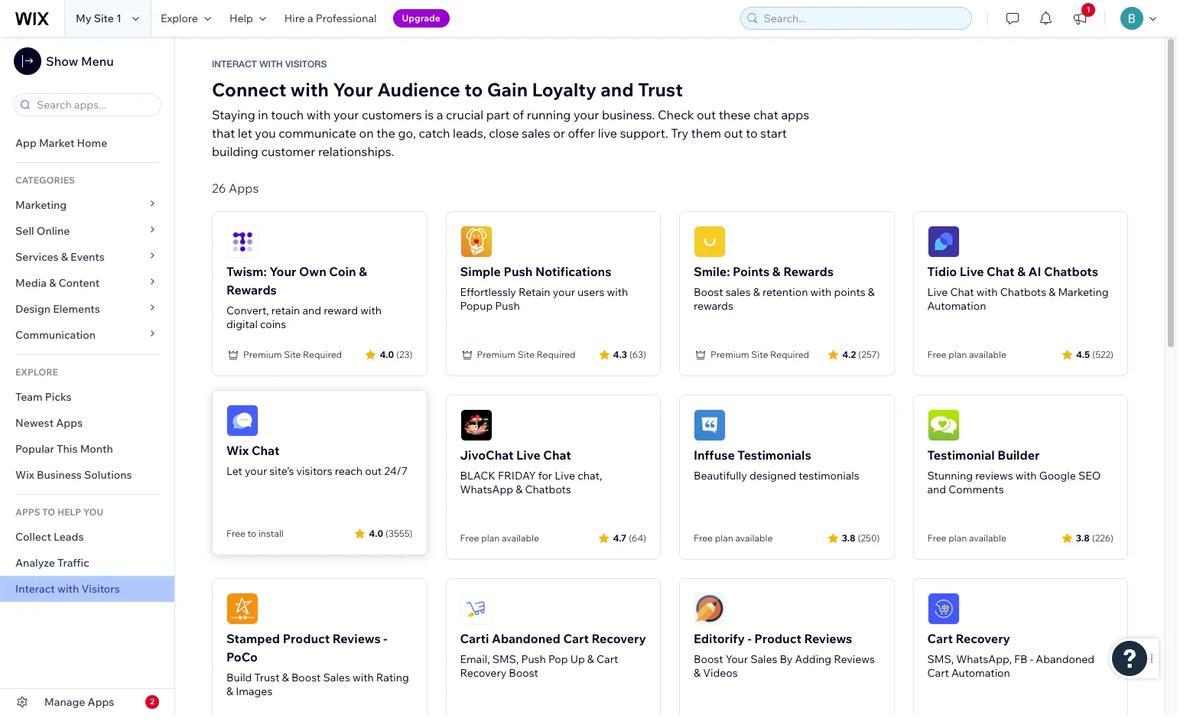 Task type: locate. For each thing, give the bounding box(es) containing it.
chat up site's
[[252, 443, 280, 458]]

1 premium site required from the left
[[243, 349, 342, 360]]

free down whatsapp
[[460, 533, 479, 544]]

2 horizontal spatial out
[[724, 125, 743, 141]]

to left start
[[746, 125, 758, 141]]

available down designed
[[736, 533, 773, 544]]

premium for your
[[477, 349, 516, 360]]

4.2 (257)
[[843, 349, 880, 360]]

1 vertical spatial interact
[[15, 582, 55, 596]]

0 horizontal spatial rewards
[[226, 282, 277, 298]]

and inside testimonial builder stunning reviews with google seo and comments
[[928, 483, 947, 497]]

fb
[[1015, 653, 1028, 666]]

0 vertical spatial sales
[[751, 653, 778, 666]]

a right the hire
[[308, 11, 313, 25]]

newest apps
[[15, 416, 83, 430]]

premium site required
[[243, 349, 342, 360], [477, 349, 576, 360], [711, 349, 810, 360]]

1 button
[[1064, 0, 1097, 37]]

wix
[[226, 443, 249, 458], [15, 468, 34, 482]]

available down whatsapp
[[502, 533, 539, 544]]

2 required from the left
[[537, 349, 576, 360]]

1 vertical spatial marketing
[[1059, 285, 1109, 299]]

rewards inside smile: points & rewards boost sales & retention with points & rewards
[[784, 264, 834, 279]]

marketing inside sidebar element
[[15, 198, 67, 212]]

chatbots right ai
[[1045, 264, 1099, 279]]

a
[[308, 11, 313, 25], [437, 107, 443, 122]]

marketing up the 4.5
[[1059, 285, 1109, 299]]

abandoned right fb
[[1036, 653, 1095, 666]]

1 vertical spatial trust
[[254, 671, 280, 685]]

1 horizontal spatial sales
[[751, 653, 778, 666]]

your up on
[[333, 78, 373, 101]]

1 3.8 from the left
[[842, 532, 856, 544]]

your right 'let'
[[245, 464, 267, 478]]

trust right build
[[254, 671, 280, 685]]

2 horizontal spatial and
[[928, 483, 947, 497]]

digital
[[226, 318, 258, 331]]

services & events
[[15, 250, 105, 264]]

0 horizontal spatial wix
[[15, 468, 34, 482]]

- right fb
[[1030, 653, 1034, 666]]

0 vertical spatial apps
[[229, 181, 259, 196]]

your inside wix chat let your site's visitors reach out 24/7
[[245, 464, 267, 478]]

free plan available down beautifully
[[694, 533, 773, 544]]

to inside staying in touch with your customers is a crucial part of running your business. check out these chat apps that let you communicate on the go, catch leads, close sales or offer live support. try them out to start building customer relationships.
[[746, 125, 758, 141]]

2 horizontal spatial to
[[746, 125, 758, 141]]

2 vertical spatial out
[[365, 464, 382, 478]]

chatbots left chat,
[[525, 483, 571, 497]]

app
[[15, 136, 37, 150]]

marketing
[[15, 198, 67, 212], [1059, 285, 1109, 299]]

0 vertical spatial visitors
[[285, 59, 327, 70]]

and
[[601, 78, 634, 101], [303, 304, 321, 318], [928, 483, 947, 497]]

0 horizontal spatial 3.8
[[842, 532, 856, 544]]

0 horizontal spatial apps
[[56, 416, 83, 430]]

inffuse testimonials logo image
[[694, 409, 726, 442]]

relationships.
[[318, 144, 394, 159]]

& inside carti abandoned cart recovery email, sms, push pop up & cart recovery boost
[[588, 653, 594, 666]]

4.7 (64)
[[613, 532, 647, 544]]

automation left fb
[[952, 666, 1011, 680]]

4.0
[[380, 349, 394, 360], [369, 528, 383, 539]]

0 vertical spatial marketing
[[15, 198, 67, 212]]

0 vertical spatial automation
[[928, 299, 987, 313]]

required down reward
[[303, 349, 342, 360]]

3 premium from the left
[[711, 349, 750, 360]]

boost inside stamped product reviews - poco build trust & boost sales with rating & images
[[291, 671, 321, 685]]

1 horizontal spatial sales
[[726, 285, 751, 299]]

free for &
[[928, 349, 947, 360]]

0 horizontal spatial to
[[248, 528, 256, 539]]

2 horizontal spatial recovery
[[956, 631, 1011, 647]]

staying
[[212, 107, 255, 122]]

chat up for at the left bottom
[[544, 448, 571, 463]]

1 required from the left
[[303, 349, 342, 360]]

premium site required for rewards
[[243, 349, 342, 360]]

1 horizontal spatial sms,
[[928, 653, 954, 666]]

and for testimonial builder stunning reviews with google seo and comments
[[928, 483, 947, 497]]

premium down coins
[[243, 349, 282, 360]]

plan down comments
[[949, 533, 967, 544]]

plan for reviews
[[949, 533, 967, 544]]

3.8 left (250)
[[842, 532, 856, 544]]

help
[[229, 11, 253, 25]]

0 vertical spatial chatbots
[[1045, 264, 1099, 279]]

out down "these"
[[724, 125, 743, 141]]

0 horizontal spatial interact
[[15, 582, 55, 596]]

free down the "stunning"
[[928, 533, 947, 544]]

apps up this on the bottom left of page
[[56, 416, 83, 430]]

&
[[61, 250, 68, 264], [359, 264, 367, 279], [773, 264, 781, 279], [1018, 264, 1026, 279], [49, 276, 56, 290], [753, 285, 760, 299], [868, 285, 875, 299], [1049, 285, 1056, 299], [516, 483, 523, 497], [588, 653, 594, 666], [694, 666, 701, 680], [282, 671, 289, 685], [226, 685, 233, 699]]

builder
[[998, 448, 1040, 463]]

to
[[42, 507, 55, 518]]

marketing down the "categories"
[[15, 198, 67, 212]]

free right (257)
[[928, 349, 947, 360]]

Search... field
[[759, 8, 967, 29]]

1 horizontal spatial to
[[465, 78, 483, 101]]

live down tidio
[[928, 285, 948, 299]]

free for your
[[226, 528, 246, 539]]

tidio
[[928, 264, 957, 279]]

0 horizontal spatial -
[[384, 631, 388, 647]]

abandoned up pop
[[492, 631, 561, 647]]

jivochat live chat logo image
[[460, 409, 492, 442]]

and up business. in the top of the page
[[601, 78, 634, 101]]

boost left pop
[[509, 666, 539, 680]]

0 vertical spatial and
[[601, 78, 634, 101]]

apps for manage apps
[[88, 696, 114, 709]]

sales left 'by'
[[751, 653, 778, 666]]

1 vertical spatial visitors
[[81, 582, 120, 596]]

your down ‑
[[726, 653, 748, 666]]

-
[[384, 631, 388, 647], [1030, 653, 1034, 666]]

2 3.8 from the left
[[1077, 532, 1090, 544]]

premium down rewards
[[711, 349, 750, 360]]

1 vertical spatial -
[[1030, 653, 1034, 666]]

free plan available up 'testimonial builder logo'
[[928, 349, 1007, 360]]

3.8 for testimonial builder
[[1077, 532, 1090, 544]]

1 vertical spatial sales
[[726, 285, 751, 299]]

1 premium from the left
[[243, 349, 282, 360]]

simple push notifications effortlessly retain your users with popup push
[[460, 264, 628, 313]]

boost right images
[[291, 671, 321, 685]]

2 product from the left
[[755, 631, 802, 647]]

product right stamped
[[283, 631, 330, 647]]

2 horizontal spatial apps
[[229, 181, 259, 196]]

adding
[[795, 653, 832, 666]]

free to install
[[226, 528, 284, 539]]

1 horizontal spatial -
[[1030, 653, 1034, 666]]

2
[[150, 697, 154, 707]]

- up rating
[[384, 631, 388, 647]]

reviews inside stamped product reviews - poco build trust & boost sales with rating & images
[[333, 631, 381, 647]]

1 horizontal spatial visitors
[[285, 59, 327, 70]]

plan
[[949, 349, 967, 360], [481, 533, 500, 544], [715, 533, 734, 544], [949, 533, 967, 544]]

2 vertical spatial to
[[248, 528, 256, 539]]

1 horizontal spatial marketing
[[1059, 285, 1109, 299]]

premium for sales
[[711, 349, 750, 360]]

free
[[928, 349, 947, 360], [226, 528, 246, 539], [460, 533, 479, 544], [694, 533, 713, 544], [928, 533, 947, 544]]

product inside editorify ‑ product reviews boost your sales by adding reviews & videos
[[755, 631, 802, 647]]

plan for designed
[[715, 533, 734, 544]]

a inside staying in touch with your customers is a crucial part of running your business. check out these chat apps that let you communicate on the go, catch leads, close sales or offer live support. try them out to start building customer relationships.
[[437, 107, 443, 122]]

interact with visitors down the traffic
[[15, 582, 120, 596]]

1 horizontal spatial interact with visitors
[[212, 59, 327, 70]]

0 vertical spatial a
[[308, 11, 313, 25]]

1 horizontal spatial apps
[[88, 696, 114, 709]]

free for reviews
[[928, 533, 947, 544]]

events
[[70, 250, 105, 264]]

chat inside wix chat let your site's visitors reach out 24/7
[[252, 443, 280, 458]]

upgrade button
[[393, 9, 450, 28]]

3.8 (226)
[[1077, 532, 1114, 544]]

to left install
[[248, 528, 256, 539]]

trust inside stamped product reviews - poco build trust & boost sales with rating & images
[[254, 671, 280, 685]]

premium down popup on the top left of page
[[477, 349, 516, 360]]

out left 24/7
[[365, 464, 382, 478]]

popup
[[460, 299, 493, 313]]

2 horizontal spatial premium
[[711, 349, 750, 360]]

1 horizontal spatial premium site required
[[477, 349, 576, 360]]

1 horizontal spatial 3.8
[[1077, 532, 1090, 544]]

0 horizontal spatial visitors
[[81, 582, 120, 596]]

abandoned inside carti abandoned cart recovery email, sms, push pop up & cart recovery boost
[[492, 631, 561, 647]]

1 horizontal spatial rewards
[[784, 264, 834, 279]]

0 vertical spatial sales
[[522, 125, 551, 141]]

smile: points & rewards boost sales & retention with points & rewards
[[694, 264, 875, 313]]

3 required from the left
[[771, 349, 810, 360]]

carti abandoned cart recovery logo image
[[460, 593, 492, 625]]

the
[[377, 125, 396, 141]]

hire
[[284, 11, 305, 25]]

chat left ai
[[987, 264, 1015, 279]]

wix down popular
[[15, 468, 34, 482]]

0 horizontal spatial marketing
[[15, 198, 67, 212]]

1 horizontal spatial abandoned
[[1036, 653, 1095, 666]]

site for simple push notifications
[[518, 349, 535, 360]]

automation down tidio
[[928, 299, 987, 313]]

0 vertical spatial -
[[384, 631, 388, 647]]

leads
[[54, 530, 84, 544]]

live
[[960, 264, 984, 279], [928, 285, 948, 299], [517, 448, 541, 463], [555, 469, 575, 483]]

rewards down twism:
[[226, 282, 277, 298]]

sms, inside carti abandoned cart recovery email, sms, push pop up & cart recovery boost
[[493, 653, 519, 666]]

online
[[37, 224, 70, 238]]

1 horizontal spatial wix
[[226, 443, 249, 458]]

apps
[[782, 107, 810, 122]]

free plan available down whatsapp
[[460, 533, 539, 544]]

wix chat logo image
[[226, 405, 259, 437]]

0 vertical spatial your
[[333, 78, 373, 101]]

simple push notifications logo image
[[460, 226, 492, 258]]

4.0 left (23)
[[380, 349, 394, 360]]

1 horizontal spatial required
[[537, 349, 576, 360]]

1 vertical spatial to
[[746, 125, 758, 141]]

0 horizontal spatial required
[[303, 349, 342, 360]]

interact with visitors link
[[0, 576, 174, 602]]

4.5
[[1077, 349, 1091, 360]]

premium site required down retain
[[477, 349, 576, 360]]

0 vertical spatial rewards
[[784, 264, 834, 279]]

push right popup on the top left of page
[[495, 299, 520, 313]]

rewards inside twism: your own coin & rewards convert, retain and reward with digital coins
[[226, 282, 277, 298]]

- inside cart recovery sms, whatsapp, fb - abandoned cart automation
[[1030, 653, 1034, 666]]

1 horizontal spatial out
[[697, 107, 716, 122]]

plan for &
[[949, 349, 967, 360]]

chatbots
[[1045, 264, 1099, 279], [1001, 285, 1047, 299], [525, 483, 571, 497]]

free plan available
[[928, 349, 1007, 360], [460, 533, 539, 544], [694, 533, 773, 544], [928, 533, 1007, 544]]

Search apps... field
[[32, 94, 156, 116]]

1 product from the left
[[283, 631, 330, 647]]

popular this month
[[15, 442, 113, 456]]

2 vertical spatial chatbots
[[525, 483, 571, 497]]

sell online
[[15, 224, 70, 238]]

1 vertical spatial sales
[[323, 671, 350, 685]]

premium site required down rewards
[[711, 349, 810, 360]]

0 horizontal spatial abandoned
[[492, 631, 561, 647]]

email,
[[460, 653, 490, 666]]

visitors down the hire
[[285, 59, 327, 70]]

2 horizontal spatial your
[[726, 653, 748, 666]]

0 horizontal spatial a
[[308, 11, 313, 25]]

sales down 'points'
[[726, 285, 751, 299]]

& inside jivochat live chat black friday for live chat, whatsapp & chatbots
[[516, 483, 523, 497]]

1 horizontal spatial premium
[[477, 349, 516, 360]]

4.0 for &
[[380, 349, 394, 360]]

testimonials
[[738, 448, 812, 463]]

premium site required down coins
[[243, 349, 342, 360]]

plan down beautifully
[[715, 533, 734, 544]]

gain
[[487, 78, 528, 101]]

0 vertical spatial wix
[[226, 443, 249, 458]]

0 horizontal spatial premium site required
[[243, 349, 342, 360]]

app market home
[[15, 136, 107, 150]]

0 horizontal spatial sales
[[323, 671, 350, 685]]

touch
[[271, 107, 304, 122]]

required left 4.3
[[537, 349, 576, 360]]

premium for rewards
[[243, 349, 282, 360]]

4.0 left (3555) on the left of page
[[369, 528, 383, 539]]

wix up 'let'
[[226, 443, 249, 458]]

images
[[236, 685, 273, 699]]

site right my
[[94, 11, 114, 25]]

1 vertical spatial interact with visitors
[[15, 582, 120, 596]]

sales down running
[[522, 125, 551, 141]]

boost down smile:
[[694, 285, 723, 299]]

product inside stamped product reviews - poco build trust & boost sales with rating & images
[[283, 631, 330, 647]]

your inside simple push notifications effortlessly retain your users with popup push
[[553, 285, 575, 299]]

rewards up retention
[[784, 264, 834, 279]]

with inside twism: your own coin & rewards convert, retain and reward with digital coins
[[361, 304, 382, 318]]

free down beautifully
[[694, 533, 713, 544]]

0 vertical spatial interact
[[212, 59, 257, 70]]

trust
[[638, 78, 683, 101], [254, 671, 280, 685]]

a right is
[[437, 107, 443, 122]]

recovery
[[592, 631, 646, 647], [956, 631, 1011, 647], [460, 666, 507, 680]]

1 horizontal spatial 1
[[1087, 5, 1091, 15]]

hire a professional
[[284, 11, 377, 25]]

2 vertical spatial your
[[726, 653, 748, 666]]

sms, right email,
[[493, 653, 519, 666]]

with inside smile: points & rewards boost sales & retention with points & rewards
[[811, 285, 832, 299]]

0 horizontal spatial sales
[[522, 125, 551, 141]]

1 vertical spatial wix
[[15, 468, 34, 482]]

rating
[[376, 671, 409, 685]]

3.8
[[842, 532, 856, 544], [1077, 532, 1090, 544]]

0 vertical spatial to
[[465, 78, 483, 101]]

audience
[[377, 78, 461, 101]]

0 horizontal spatial trust
[[254, 671, 280, 685]]

push inside carti abandoned cart recovery email, sms, push pop up & cart recovery boost
[[521, 653, 546, 666]]

2 vertical spatial push
[[521, 653, 546, 666]]

push left pop
[[521, 653, 546, 666]]

on
[[359, 125, 374, 141]]

available down comments
[[969, 533, 1007, 544]]

4.0 (3555)
[[369, 528, 413, 539]]

check
[[658, 107, 694, 122]]

interact with visitors up connect
[[212, 59, 327, 70]]

apps for 26 apps
[[229, 181, 259, 196]]

and left comments
[[928, 483, 947, 497]]

0 horizontal spatial sms,
[[493, 653, 519, 666]]

3 premium site required from the left
[[711, 349, 810, 360]]

1 vertical spatial abandoned
[[1036, 653, 1095, 666]]

free plan available down comments
[[928, 533, 1007, 544]]

product up 'by'
[[755, 631, 802, 647]]

editorify
[[694, 631, 745, 647]]

videos
[[703, 666, 738, 680]]

plan down whatsapp
[[481, 533, 500, 544]]

0 vertical spatial abandoned
[[492, 631, 561, 647]]

out inside wix chat let your site's visitors reach out 24/7
[[365, 464, 382, 478]]

2 premium from the left
[[477, 349, 516, 360]]

2 horizontal spatial required
[[771, 349, 810, 360]]

0 horizontal spatial premium
[[243, 349, 282, 360]]

interact down analyze
[[15, 582, 55, 596]]

1 vertical spatial out
[[724, 125, 743, 141]]

site down retention
[[752, 349, 769, 360]]

to up crucial
[[465, 78, 483, 101]]

2 vertical spatial and
[[928, 483, 947, 497]]

1 vertical spatial apps
[[56, 416, 83, 430]]

sales left rating
[[323, 671, 350, 685]]

1 vertical spatial rewards
[[226, 282, 277, 298]]

manage
[[44, 696, 85, 709]]

4.5 (522)
[[1077, 349, 1114, 360]]

your
[[334, 107, 359, 122], [574, 107, 599, 122], [553, 285, 575, 299], [245, 464, 267, 478]]

chatbots down ai
[[1001, 285, 1047, 299]]

boost down editorify
[[694, 653, 723, 666]]

0 horizontal spatial interact with visitors
[[15, 582, 120, 596]]

visitors
[[285, 59, 327, 70], [81, 582, 120, 596]]

and right retain at the top left of the page
[[303, 304, 321, 318]]

4.3 (63)
[[613, 349, 647, 360]]

required for rewards
[[303, 349, 342, 360]]

cart left whatsapp,
[[928, 666, 949, 680]]

with inside tidio live chat & ai chatbots live chat with chatbots & marketing automation
[[977, 285, 998, 299]]

site down coins
[[284, 349, 301, 360]]

plan up 'testimonial builder logo'
[[949, 349, 967, 360]]

rewards
[[694, 299, 734, 313]]

connect with your audience to gain loyalty and trust
[[212, 78, 683, 101]]

live right tidio
[[960, 264, 984, 279]]

inffuse testimonials beautifully designed testimonials
[[694, 448, 860, 483]]

1 vertical spatial 4.0
[[369, 528, 383, 539]]

push up retain
[[504, 264, 533, 279]]

abandoned inside cart recovery sms, whatsapp, fb - abandoned cart automation
[[1036, 653, 1095, 666]]

1 horizontal spatial product
[[755, 631, 802, 647]]

collect
[[15, 530, 51, 544]]

reviews up adding
[[805, 631, 853, 647]]

show menu
[[46, 54, 114, 69]]

0 vertical spatial 4.0
[[380, 349, 394, 360]]

visitors down 'analyze traffic' link in the left of the page
[[81, 582, 120, 596]]

with inside testimonial builder stunning reviews with google seo and comments
[[1016, 469, 1037, 483]]

live
[[598, 125, 618, 141]]

site down retain
[[518, 349, 535, 360]]

friday
[[498, 469, 536, 483]]

wix inside sidebar element
[[15, 468, 34, 482]]

chat
[[987, 264, 1015, 279], [951, 285, 975, 299], [252, 443, 280, 458], [544, 448, 571, 463]]

site's
[[270, 464, 294, 478]]

my
[[76, 11, 91, 25]]

2 sms, from the left
[[928, 653, 954, 666]]

& inside editorify ‑ product reviews boost your sales by adding reviews & videos
[[694, 666, 701, 680]]

simple
[[460, 264, 501, 279]]

1 inside button
[[1087, 5, 1091, 15]]

interact with visitors
[[212, 59, 327, 70], [15, 582, 120, 596]]

apps right 26
[[229, 181, 259, 196]]

0 horizontal spatial your
[[270, 264, 296, 279]]

wix inside wix chat let your site's visitors reach out 24/7
[[226, 443, 249, 458]]

1 horizontal spatial trust
[[638, 78, 683, 101]]

1 sms, from the left
[[493, 653, 519, 666]]

0 horizontal spatial out
[[365, 464, 382, 478]]

0 horizontal spatial and
[[303, 304, 321, 318]]

apps right manage
[[88, 696, 114, 709]]

out up them
[[697, 107, 716, 122]]

out
[[697, 107, 716, 122], [724, 125, 743, 141], [365, 464, 382, 478]]

live up friday
[[517, 448, 541, 463]]

2 premium site required from the left
[[477, 349, 576, 360]]

1 vertical spatial a
[[437, 107, 443, 122]]

your down notifications
[[553, 285, 575, 299]]

coins
[[260, 318, 286, 331]]

1 vertical spatial and
[[303, 304, 321, 318]]

1 horizontal spatial and
[[601, 78, 634, 101]]

reviews up rating
[[333, 631, 381, 647]]

available
[[969, 349, 1007, 360], [502, 533, 539, 544], [736, 533, 773, 544], [969, 533, 1007, 544]]



Task type: describe. For each thing, give the bounding box(es) containing it.
team
[[15, 390, 43, 404]]

content
[[59, 276, 100, 290]]

reviews right adding
[[834, 653, 875, 666]]

required for your
[[537, 349, 576, 360]]

1 vertical spatial push
[[495, 299, 520, 313]]

services
[[15, 250, 59, 264]]

(64)
[[629, 532, 647, 544]]

visitors inside sidebar element
[[81, 582, 120, 596]]

home
[[77, 136, 107, 150]]

explore
[[161, 11, 198, 25]]

for
[[539, 469, 553, 483]]

customers
[[362, 107, 422, 122]]

help
[[57, 507, 81, 518]]

1 vertical spatial chatbots
[[1001, 285, 1047, 299]]

cart down cart recovery logo
[[928, 631, 953, 647]]

communication link
[[0, 322, 174, 348]]

26
[[212, 181, 226, 196]]

media & content link
[[0, 270, 174, 296]]

sales inside staying in touch with your customers is a crucial part of running your business. check out these chat apps that let you communicate on the go, catch leads, close sales or offer live support. try them out to start building customer relationships.
[[522, 125, 551, 141]]

jivochat
[[460, 448, 514, 463]]

1 horizontal spatial recovery
[[592, 631, 646, 647]]

free plan available for black
[[460, 533, 539, 544]]

cart right up
[[597, 653, 618, 666]]

wix chat let your site's visitors reach out 24/7
[[226, 443, 408, 478]]

sms, inside cart recovery sms, whatsapp, fb - abandoned cart automation
[[928, 653, 954, 666]]

testimonial builder logo image
[[928, 409, 960, 442]]

let
[[238, 125, 252, 141]]

tidio live chat & ai chatbots logo image
[[928, 226, 960, 258]]

1 horizontal spatial interact
[[212, 59, 257, 70]]

communication
[[15, 328, 98, 342]]

app market home link
[[0, 130, 174, 156]]

cart recovery logo image
[[928, 593, 960, 625]]

boost inside carti abandoned cart recovery email, sms, push pop up & cart recovery boost
[[509, 666, 539, 680]]

points
[[834, 285, 866, 299]]

0 vertical spatial interact with visitors
[[212, 59, 327, 70]]

available for &
[[969, 349, 1007, 360]]

build
[[226, 671, 252, 685]]

help button
[[220, 0, 275, 37]]

popular this month link
[[0, 436, 174, 462]]

4.2
[[843, 349, 856, 360]]

(257)
[[859, 349, 880, 360]]

stamped product reviews - poco build trust & boost sales with rating & images
[[226, 631, 409, 699]]

designed
[[750, 469, 797, 483]]

users
[[578, 285, 605, 299]]

carti abandoned cart recovery email, sms, push pop up & cart recovery boost
[[460, 631, 646, 680]]

stunning
[[928, 469, 973, 483]]

that
[[212, 125, 235, 141]]

retain
[[272, 304, 300, 318]]

- inside stamped product reviews - poco build trust & boost sales with rating & images
[[384, 631, 388, 647]]

premium site required for your
[[477, 349, 576, 360]]

chat inside jivochat live chat black friday for live chat, whatsapp & chatbots
[[544, 448, 571, 463]]

recovery inside cart recovery sms, whatsapp, fb - abandoned cart automation
[[956, 631, 1011, 647]]

apps for newest apps
[[56, 416, 83, 430]]

points
[[733, 264, 770, 279]]

26 apps
[[212, 181, 259, 196]]

automation inside cart recovery sms, whatsapp, fb - abandoned cart automation
[[952, 666, 1011, 680]]

up
[[571, 653, 585, 666]]

editorify ‑ product reviews boost your sales by adding reviews & videos
[[694, 631, 875, 680]]

(250)
[[858, 532, 880, 544]]

black
[[460, 469, 496, 483]]

elements
[[53, 302, 100, 316]]

in
[[258, 107, 268, 122]]

interact with visitors inside sidebar element
[[15, 582, 120, 596]]

leads,
[[453, 125, 486, 141]]

sales inside smile: points & rewards boost sales & retention with points & rewards
[[726, 285, 751, 299]]

interact inside sidebar element
[[15, 582, 55, 596]]

twism: your own coin & rewards logo image
[[226, 226, 259, 258]]

loyalty
[[532, 78, 597, 101]]

free for designed
[[694, 533, 713, 544]]

stamped product reviews - poco logo image
[[226, 593, 259, 625]]

3.8 for inffuse testimonials
[[842, 532, 856, 544]]

reviews
[[976, 469, 1014, 483]]

4.0 for site's
[[369, 528, 383, 539]]

4.0 (23)
[[380, 349, 413, 360]]

inffuse
[[694, 448, 735, 463]]

apps
[[15, 507, 40, 518]]

design elements
[[15, 302, 100, 316]]

team picks link
[[0, 384, 174, 410]]

boost inside editorify ‑ product reviews boost your sales by adding reviews & videos
[[694, 653, 723, 666]]

wix for chat
[[226, 443, 249, 458]]

with inside simple push notifications effortlessly retain your users with popup push
[[607, 285, 628, 299]]

sell online link
[[0, 218, 174, 244]]

0 horizontal spatial recovery
[[460, 666, 507, 680]]

reward
[[324, 304, 358, 318]]

picks
[[45, 390, 72, 404]]

(23)
[[397, 349, 413, 360]]

your up offer
[[574, 107, 599, 122]]

smile: points & rewards logo image
[[694, 226, 726, 258]]

free for black
[[460, 533, 479, 544]]

sidebar element
[[0, 37, 175, 715]]

available for reviews
[[969, 533, 1007, 544]]

tidio live chat & ai chatbots live chat with chatbots & marketing automation
[[928, 264, 1109, 313]]

effortlessly
[[460, 285, 516, 299]]

available for black
[[502, 533, 539, 544]]

free plan available for reviews
[[928, 533, 1007, 544]]

marketing inside tidio live chat & ai chatbots live chat with chatbots & marketing automation
[[1059, 285, 1109, 299]]

premium site required for sales
[[711, 349, 810, 360]]

them
[[692, 125, 721, 141]]

free plan available for &
[[928, 349, 1007, 360]]

sales inside stamped product reviews - poco build trust & boost sales with rating & images
[[323, 671, 350, 685]]

your up communicate
[[334, 107, 359, 122]]

available for designed
[[736, 533, 773, 544]]

apps to help you
[[15, 507, 103, 518]]

1 horizontal spatial your
[[333, 78, 373, 101]]

upgrade
[[402, 12, 441, 24]]

and inside twism: your own coin & rewards convert, retain and reward with digital coins
[[303, 304, 321, 318]]

carti
[[460, 631, 489, 647]]

explore
[[15, 367, 58, 378]]

your inside editorify ‑ product reviews boost your sales by adding reviews & videos
[[726, 653, 748, 666]]

free plan available for designed
[[694, 533, 773, 544]]

required for sales
[[771, 349, 810, 360]]

your inside twism: your own coin & rewards convert, retain and reward with digital coins
[[270, 264, 296, 279]]

with inside stamped product reviews - poco build trust & boost sales with rating & images
[[353, 671, 374, 685]]

& inside twism: your own coin & rewards convert, retain and reward with digital coins
[[359, 264, 367, 279]]

business
[[37, 468, 82, 482]]

manage apps
[[44, 696, 114, 709]]

with inside sidebar element
[[57, 582, 79, 596]]

4.7
[[613, 532, 627, 544]]

market
[[39, 136, 75, 150]]

0 vertical spatial trust
[[638, 78, 683, 101]]

cart recovery sms, whatsapp, fb - abandoned cart automation
[[928, 631, 1095, 680]]

with inside staying in touch with your customers is a crucial part of running your business. check out these chat apps that let you communicate on the go, catch leads, close sales or offer live support. try them out to start building customer relationships.
[[307, 107, 331, 122]]

site for twism: your own coin & rewards
[[284, 349, 301, 360]]

live right for at the left bottom
[[555, 469, 575, 483]]

reach
[[335, 464, 363, 478]]

(522)
[[1093, 349, 1114, 360]]

ai
[[1029, 264, 1042, 279]]

chat down tidio
[[951, 285, 975, 299]]

site for smile: points & rewards
[[752, 349, 769, 360]]

0 horizontal spatial 1
[[116, 11, 122, 25]]

testimonial builder stunning reviews with google seo and comments
[[928, 448, 1101, 497]]

popular
[[15, 442, 54, 456]]

marketing link
[[0, 192, 174, 218]]

part
[[486, 107, 510, 122]]

crucial
[[446, 107, 484, 122]]

collect leads
[[15, 530, 84, 544]]

chatbots inside jivochat live chat black friday for live chat, whatsapp & chatbots
[[525, 483, 571, 497]]

(63)
[[630, 349, 647, 360]]

cart up up
[[563, 631, 589, 647]]

automation inside tidio live chat & ai chatbots live chat with chatbots & marketing automation
[[928, 299, 987, 313]]

boost inside smile: points & rewards boost sales & retention with points & rewards
[[694, 285, 723, 299]]

(226)
[[1093, 532, 1114, 544]]

sales inside editorify ‑ product reviews boost your sales by adding reviews & videos
[[751, 653, 778, 666]]

wix for business
[[15, 468, 34, 482]]

0 vertical spatial push
[[504, 264, 533, 279]]

editorify ‑ product reviews logo image
[[694, 593, 726, 625]]

or
[[553, 125, 565, 141]]

and for connect with your audience to gain loyalty and trust
[[601, 78, 634, 101]]

plan for black
[[481, 533, 500, 544]]



Task type: vqa. For each thing, say whether or not it's contained in the screenshot.


